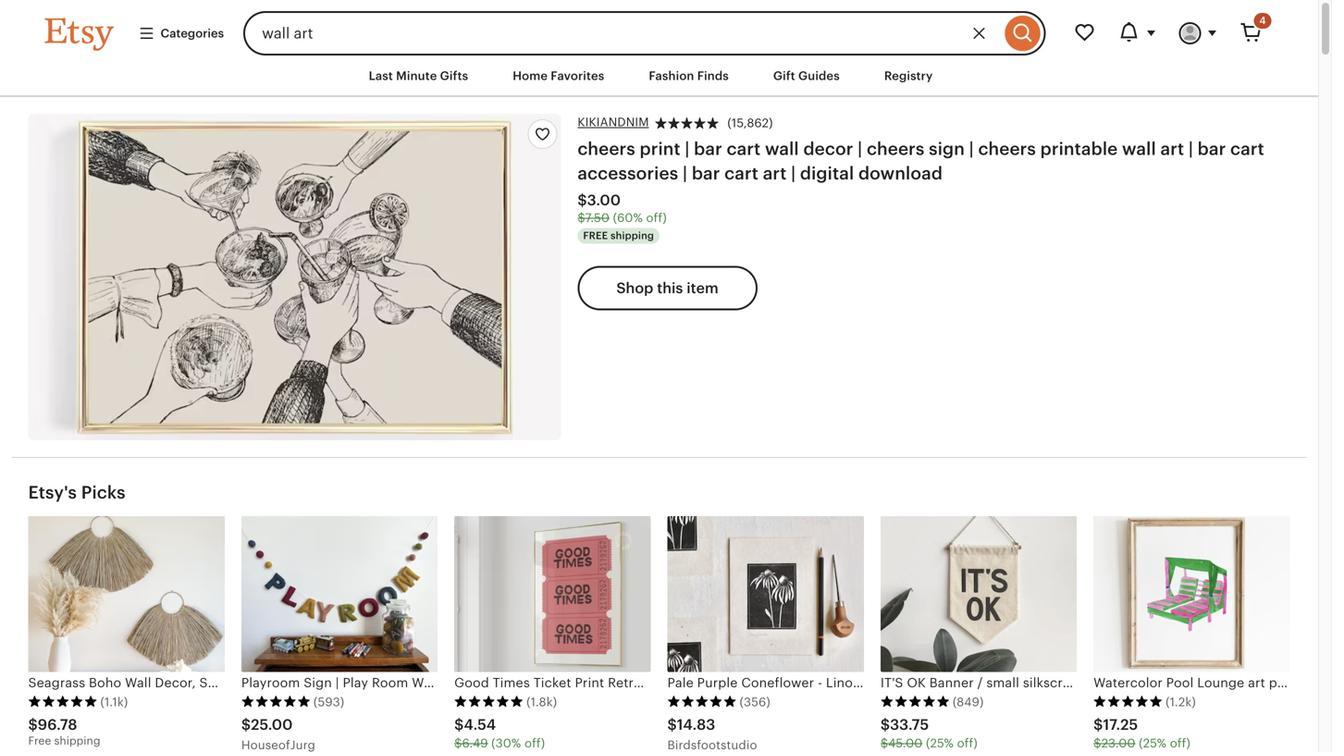 Task type: locate. For each thing, give the bounding box(es) containing it.
coneflower
[[742, 676, 815, 690]]

(25% for 17.25
[[1140, 737, 1167, 751]]

(849)
[[953, 696, 984, 710]]

1 vertical spatial shipping
[[54, 735, 100, 747]]

off) down (1.2k)
[[1171, 737, 1191, 751]]

None search field
[[244, 11, 1046, 56]]

shipping
[[611, 230, 655, 241], [54, 735, 100, 747]]

2 cheers from the left
[[867, 139, 925, 159]]

0 vertical spatial art
[[1161, 139, 1185, 159]]

(25% inside $ 17.25 $ 23.00 (25% off)
[[1140, 737, 1167, 751]]

3 5 out of 5 stars image from the left
[[455, 696, 524, 708]]

5 out of 5 stars image up 14.83
[[668, 696, 737, 708]]

5 out of 5 stars image for (1.8k)
[[455, 696, 524, 708]]

$ 33.75 $ 45.00 (25% off)
[[881, 717, 978, 751]]

gift guides
[[774, 69, 840, 83]]

6 5 out of 5 stars image from the left
[[1094, 696, 1164, 708]]

accessories
[[578, 163, 679, 183]]

shop this item link
[[578, 266, 758, 310]]

gifts
[[440, 69, 469, 83]]

(25% right 45.00
[[927, 737, 954, 751]]

4 link
[[1230, 11, 1274, 56]]

33.75
[[891, 717, 930, 734]]

2 horizontal spatial cheers
[[979, 139, 1037, 159]]

off) inside $ 17.25 $ 23.00 (25% off)
[[1171, 737, 1191, 751]]

cheers
[[578, 139, 636, 159], [867, 139, 925, 159], [979, 139, 1037, 159]]

last minute gifts link
[[355, 59, 482, 93]]

kikiandnim
[[578, 115, 650, 129]]

0 vertical spatial shipping
[[611, 230, 655, 241]]

(25% right 23.00
[[1140, 737, 1167, 751]]

off) down (849)
[[958, 737, 978, 751]]

5 5 out of 5 stars image from the left
[[881, 696, 950, 708]]

cheers down the kikiandnim link
[[578, 139, 636, 159]]

off) inside $ 33.75 $ 45.00 (25% off)
[[958, 737, 978, 751]]

(15,862)
[[728, 116, 774, 130]]

5 out of 5 stars image up 4.54
[[455, 696, 524, 708]]

minute
[[396, 69, 437, 83]]

shipping down 96.78
[[54, 735, 100, 747]]

kikiandnim link
[[578, 114, 650, 131]]

$ 14.83 birdsfootstudio
[[668, 717, 758, 753]]

1 5 out of 5 stars image from the left
[[28, 696, 98, 708]]

cheers up download
[[867, 139, 925, 159]]

5 out of 5 stars image up 17.25
[[1094, 696, 1164, 708]]

$ 96.78 free shipping
[[28, 717, 100, 747]]

$ 4.54 $ 6.49 (30% off)
[[455, 717, 545, 751]]

5 out of 5 stars image up 96.78
[[28, 696, 98, 708]]

1 horizontal spatial art
[[1161, 139, 1185, 159]]

bar
[[694, 139, 723, 159], [1198, 139, 1227, 159], [692, 163, 721, 183]]

17.25
[[1104, 717, 1139, 734]]

shipping down (60%
[[611, 230, 655, 241]]

cart
[[727, 139, 761, 159], [1231, 139, 1265, 159], [725, 163, 759, 183]]

1 horizontal spatial cheers
[[867, 139, 925, 159]]

5 out of 5 stars image down wildflower
[[881, 696, 950, 708]]

shop this item
[[617, 280, 719, 296]]

(356)
[[740, 696, 771, 710]]

(25%
[[927, 737, 954, 751], [1140, 737, 1167, 751]]

23.00
[[1102, 737, 1136, 751]]

0 horizontal spatial cheers
[[578, 139, 636, 159]]

free
[[28, 735, 51, 747]]

4 5 out of 5 stars image from the left
[[668, 696, 737, 708]]

(25% inside $ 33.75 $ 45.00 (25% off)
[[927, 737, 954, 751]]

menu bar
[[12, 56, 1308, 97]]

|
[[685, 139, 690, 159], [858, 139, 863, 159], [970, 139, 975, 159], [1189, 139, 1194, 159], [683, 163, 688, 183], [792, 163, 796, 183]]

off) inside $ 4.54 $ 6.49 (30% off)
[[525, 737, 545, 751]]

$ 17.25 $ 23.00 (25% off)
[[1094, 717, 1191, 751]]

(25% for 33.75
[[927, 737, 954, 751]]

etsy's
[[28, 483, 77, 503]]

$
[[578, 192, 587, 209], [578, 211, 585, 225], [28, 717, 38, 734], [241, 717, 251, 734], [455, 717, 464, 734], [668, 717, 677, 734], [881, 717, 891, 734], [1094, 717, 1104, 734], [455, 737, 462, 751], [881, 737, 889, 751], [1094, 737, 1102, 751]]

6.49
[[462, 737, 488, 751]]

playroom sign | play room wall decor  | kids christmas present image
[[241, 516, 438, 672]]

1 horizontal spatial (25%
[[1140, 737, 1167, 751]]

wall right printable
[[1123, 139, 1157, 159]]

gift
[[774, 69, 796, 83]]

menu bar containing last minute gifts
[[12, 56, 1308, 97]]

45.00
[[889, 737, 923, 751]]

0 horizontal spatial shipping
[[54, 735, 100, 747]]

cheers print | bar cart wall decor | cheers sign | cheers printable wall art | bar cart accessories | bar cart art | digital download $ 3.00 $ 7.50 (60% off) free shipping
[[578, 139, 1265, 241]]

cheers right sign
[[979, 139, 1037, 159]]

1 wall from the left
[[766, 139, 800, 159]]

categories banner
[[12, 0, 1308, 56]]

wall down (15,862)
[[766, 139, 800, 159]]

0 horizontal spatial (25%
[[927, 737, 954, 751]]

free
[[583, 230, 608, 241]]

5 out of 5 stars image for (1.2k)
[[1094, 696, 1164, 708]]

96.78
[[38, 717, 77, 734]]

1 horizontal spatial shipping
[[611, 230, 655, 241]]

2 (25% from the left
[[1140, 737, 1167, 751]]

14.83
[[677, 717, 716, 734]]

(1.8k)
[[527, 696, 558, 710]]

art
[[1161, 139, 1185, 159], [763, 163, 787, 183]]

registry link
[[871, 59, 947, 93]]

1 (25% from the left
[[927, 737, 954, 751]]

shop
[[617, 280, 654, 296]]

2 5 out of 5 stars image from the left
[[241, 696, 311, 708]]

1 horizontal spatial wall
[[1123, 139, 1157, 159]]

off) right (60%
[[647, 211, 667, 225]]

5 out of 5 stars image for (1.1k)
[[28, 696, 98, 708]]

$ inside the $ 96.78 free shipping
[[28, 717, 38, 734]]

2 wall from the left
[[1123, 139, 1157, 159]]

etsy's picks
[[28, 483, 126, 503]]

5 out of 5 stars image up 25.00
[[241, 696, 311, 708]]

linocut
[[827, 676, 874, 690]]

1 vertical spatial art
[[763, 163, 787, 183]]

off)
[[647, 211, 667, 225], [525, 737, 545, 751], [958, 737, 978, 751], [1171, 737, 1191, 751]]

0 horizontal spatial wall
[[766, 139, 800, 159]]

categories button
[[125, 17, 238, 50]]

wall
[[766, 139, 800, 159], [1123, 139, 1157, 159]]

home favorites link
[[499, 59, 619, 93]]

pale
[[668, 676, 694, 690]]

5 out of 5 stars image for (849)
[[881, 696, 950, 708]]

5 out of 5 stars image
[[28, 696, 98, 708], [241, 696, 311, 708], [455, 696, 524, 708], [668, 696, 737, 708], [881, 696, 950, 708], [1094, 696, 1164, 708]]

decor
[[804, 139, 854, 159]]

1 cheers from the left
[[578, 139, 636, 159]]

5 out of 5 stars image for (356)
[[668, 696, 737, 708]]

this
[[657, 280, 683, 296]]

categories
[[161, 26, 224, 40]]

off) right (30%
[[525, 737, 545, 751]]

birdsfootstudio
[[668, 739, 758, 753]]

print
[[640, 139, 681, 159]]

3.00
[[587, 192, 621, 209]]

4.54
[[464, 717, 496, 734]]

off) for 33.75
[[958, 737, 978, 751]]

purple
[[698, 676, 738, 690]]



Task type: describe. For each thing, give the bounding box(es) containing it.
3 cheers from the left
[[979, 139, 1037, 159]]

5 out of 5 stars image for (593)
[[241, 696, 311, 708]]

finds
[[698, 69, 729, 83]]

fashion
[[649, 69, 695, 83]]

seagrass boho wall decor, set of 2, wall hanging, large seagrass wall decor, living room decor, boho home decor, housewarming gift image
[[28, 516, 225, 672]]

(30%
[[492, 737, 522, 751]]

25.00
[[251, 717, 293, 734]]

good times ticket print retro wall art trendy printable art retro poster bar cart art dorm decor aesthetic prints red vintage trendy print image
[[455, 516, 651, 672]]

pale purple coneflower - linocut wildflower
[[668, 676, 945, 690]]

wildflower
[[878, 676, 945, 690]]

favorites
[[551, 69, 605, 83]]

home
[[513, 69, 548, 83]]

4
[[1260, 15, 1267, 26]]

$ inside $ 25.00 houseofjurg
[[241, 717, 251, 734]]

0 horizontal spatial art
[[763, 163, 787, 183]]

$ inside $ 14.83 birdsfootstudio
[[668, 717, 677, 734]]

7.50
[[585, 211, 610, 225]]

(60%
[[613, 211, 643, 225]]

-
[[818, 676, 823, 690]]

home favorites
[[513, 69, 605, 83]]

(593)
[[314, 696, 345, 710]]

guides
[[799, 69, 840, 83]]

fashion finds
[[649, 69, 729, 83]]

download
[[859, 163, 943, 183]]

pale purple coneflower - linocut wildflower image
[[668, 516, 864, 672]]

cheers print | bar cart wall decor | cheers sign | cheers printable wall art | bar cart accessories | bar cart art | digital download link
[[578, 139, 1265, 183]]

off) inside cheers print | bar cart wall decor | cheers sign | cheers printable wall art | bar cart accessories | bar cart art | digital download $ 3.00 $ 7.50 (60% off) free shipping
[[647, 211, 667, 225]]

(1.2k)
[[1166, 696, 1197, 710]]

digital
[[801, 163, 855, 183]]

printable
[[1041, 139, 1119, 159]]

off) for 17.25
[[1171, 737, 1191, 751]]

$ 25.00 houseofjurg
[[241, 717, 316, 753]]

registry
[[885, 69, 933, 83]]

last minute gifts
[[369, 69, 469, 83]]

houseofjurg
[[241, 739, 316, 753]]

(1.1k)
[[100, 696, 128, 710]]

sign
[[929, 139, 965, 159]]

none search field inside categories banner
[[244, 11, 1046, 56]]

Search for anything text field
[[244, 11, 1001, 56]]

shipping inside the $ 96.78 free shipping
[[54, 735, 100, 747]]

watercolor pool lounge art print, green and pink beach chair art, blue retro chair print, pink and green double chaise lounge art image
[[1094, 516, 1291, 672]]

item
[[687, 280, 719, 296]]

last
[[369, 69, 393, 83]]

fashion finds link
[[635, 59, 743, 93]]

picks
[[81, 483, 126, 503]]

gift guides link
[[760, 59, 854, 93]]

off) for 4.54
[[525, 737, 545, 751]]

shipping inside cheers print | bar cart wall decor | cheers sign | cheers printable wall art | bar cart accessories | bar cart art | digital download $ 3.00 $ 7.50 (60% off) free shipping
[[611, 230, 655, 241]]

it's ok banner / small silkscreen affirmation banner wall hanging, cotton wall flag, handmade, heirloom, vintage-look image
[[881, 516, 1078, 672]]



Task type: vqa. For each thing, say whether or not it's contained in the screenshot.
3rd ETSY from the right
no



